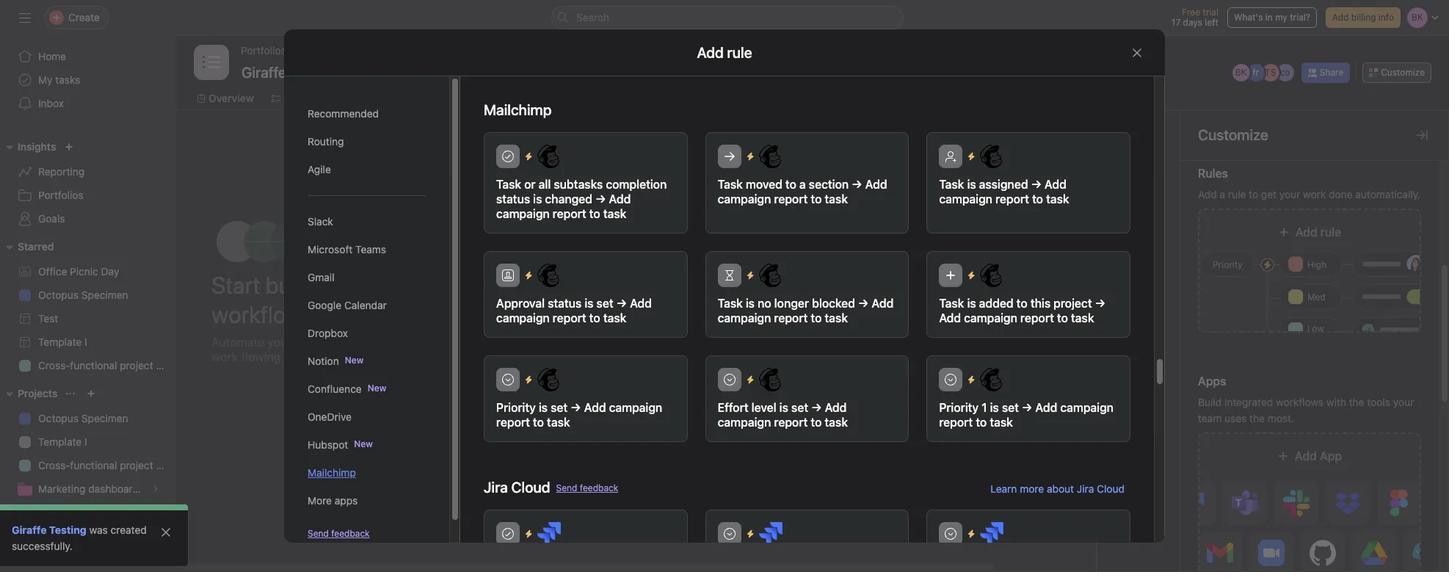 Task type: locate. For each thing, give the bounding box(es) containing it.
1 cross-functional project plan link from the top
[[9, 354, 176, 377]]

this for automatically?
[[925, 329, 940, 340]]

1 functional from the top
[[70, 359, 117, 372]]

mailchimp image inside task is added to this project → add campaign report to task button
[[981, 264, 1004, 287]]

1 vertical spatial in
[[308, 300, 326, 328]]

plan
[[156, 359, 176, 372], [156, 459, 176, 472]]

being
[[646, 235, 683, 252]]

report
[[774, 192, 808, 206], [996, 192, 1030, 206], [553, 207, 587, 220], [553, 311, 587, 325], [774, 311, 808, 325], [1021, 311, 1055, 325], [496, 416, 530, 429], [774, 416, 808, 429], [940, 416, 973, 429]]

my
[[1276, 12, 1288, 23]]

mailchimp image up level
[[759, 368, 783, 391]]

projects
[[18, 387, 58, 400]]

2 template i link from the top
[[9, 430, 167, 454]]

0 vertical spatial send
[[556, 482, 578, 493]]

cross-
[[38, 359, 70, 372], [38, 459, 70, 472]]

2 i from the top
[[84, 436, 87, 448]]

to for add a rule to get your work done automatically.
[[1249, 188, 1259, 200]]

campaign down assigned
[[940, 192, 993, 206]]

1 vertical spatial picnic
[[593, 370, 621, 382]]

task inside the task is added to this project → add campaign report to task
[[940, 297, 965, 310]]

task left 'no'
[[718, 297, 743, 310]]

insights button
[[0, 138, 56, 156]]

1 horizontal spatial added
[[980, 297, 1014, 310]]

in up team's
[[308, 300, 326, 328]]

a left get
[[1220, 188, 1226, 200]]

1 vertical spatial mailchimp
[[308, 466, 356, 479]]

octopus
[[38, 289, 79, 301], [38, 412, 79, 424]]

set down the "forms" at the left bottom of the page
[[551, 401, 568, 414]]

task moved to a section → add campaign report to task
[[718, 178, 888, 206]]

2 octopus from the top
[[38, 412, 79, 424]]

template down projects
[[38, 436, 82, 448]]

task is no longer blocked → add campaign report to task
[[718, 297, 894, 325]]

portfolios link
[[241, 43, 286, 59], [9, 184, 167, 207]]

campaign inside priority 1 is set → add campaign report to task
[[1061, 401, 1114, 414]]

day inside button
[[624, 370, 642, 382]]

picnic inside starred element
[[70, 265, 98, 278]]

add inside the task is no longer blocked → add campaign report to task
[[872, 297, 894, 310]]

task for task templates
[[1130, 466, 1149, 477]]

0 horizontal spatial the
[[1250, 412, 1265, 424]]

added inside how are tasks being added to this project?
[[687, 235, 729, 252]]

1 vertical spatial i
[[84, 436, 87, 448]]

when
[[837, 329, 861, 340]]

to inside how are tasks being added to this project?
[[732, 235, 745, 252]]

invite button
[[14, 540, 77, 566]]

octopus specimen link down projects
[[9, 407, 167, 430]]

jira cloud image down 'jira cloud send feedback'
[[538, 522, 561, 546]]

1 vertical spatial octopus specimen link
[[9, 407, 167, 430]]

template i up marketing dashboards link
[[38, 436, 87, 448]]

mailchimp image up the task is added to this project → add campaign report to task
[[981, 264, 1004, 287]]

specimen up dashboards
[[81, 412, 128, 424]]

task
[[496, 178, 522, 191], [718, 178, 743, 191], [940, 178, 965, 191], [718, 297, 743, 310], [940, 297, 965, 310], [1130, 466, 1149, 477], [38, 506, 60, 519]]

this
[[1031, 297, 1051, 310], [925, 329, 940, 340]]

1 marketing from the top
[[38, 483, 86, 495]]

slack button
[[308, 208, 426, 236]]

picnic up priority is set → add campaign report to task
[[593, 370, 621, 382]]

1 vertical spatial project
[[120, 359, 153, 372]]

task up section,
[[940, 297, 965, 310]]

about
[[1047, 483, 1075, 495]]

1 template from the top
[[38, 336, 82, 348]]

in left my
[[1266, 12, 1273, 23]]

0 vertical spatial i
[[84, 336, 87, 348]]

1 vertical spatial template
[[38, 436, 82, 448]]

1 horizontal spatial priority
[[940, 401, 979, 414]]

your right tools
[[1394, 396, 1415, 408]]

0 vertical spatial status
[[496, 192, 530, 206]]

0 vertical spatial project
[[1054, 297, 1093, 310]]

new
[[345, 355, 364, 366], [368, 383, 387, 394], [354, 438, 373, 449]]

tasks right my
[[55, 73, 80, 86]]

task left assigned
[[940, 178, 965, 191]]

this inside the task is added to this project → add campaign report to task
[[1031, 297, 1051, 310]]

marketing up task link
[[38, 483, 86, 495]]

priority is set → add campaign report to task button
[[484, 355, 688, 442]]

1 template i link from the top
[[9, 330, 167, 354]]

0 vertical spatial template i link
[[9, 330, 167, 354]]

to inside the task is added to this project → add campaign report to task
[[1017, 297, 1028, 310]]

high
[[1308, 259, 1327, 270]]

1 horizontal spatial status
[[548, 297, 582, 310]]

set
[[861, 375, 877, 387]]

1 horizontal spatial feedback
[[580, 482, 619, 493]]

mailchimp image inside priority 1 is set → add campaign report to task button
[[981, 368, 1004, 391]]

2 template from the top
[[38, 436, 82, 448]]

1 horizontal spatial in
[[1266, 12, 1273, 23]]

cross-functional project plan inside projects element
[[38, 459, 176, 472]]

cross-functional project plan link up marketing dashboards at the left bottom
[[9, 454, 176, 477]]

your
[[1280, 188, 1301, 200], [351, 271, 396, 299], [267, 335, 292, 348], [1394, 396, 1415, 408]]

1 vertical spatial office
[[561, 370, 590, 382]]

plan for 1st cross-functional project plan link from the bottom of the page
[[156, 459, 176, 472]]

1 plan from the top
[[156, 359, 176, 372]]

send feedback link down 'more apps'
[[308, 527, 370, 541]]

gmail
[[308, 271, 335, 283]]

0 vertical spatial in
[[1266, 12, 1273, 23]]

0 horizontal spatial office picnic day
[[38, 265, 119, 278]]

mailchimp image for task is no longer blocked → add campaign report to task
[[759, 264, 783, 287]]

0 vertical spatial customize
[[1382, 67, 1426, 78]]

1 inside priority 1 is set → add campaign report to task
[[982, 401, 988, 414]]

0 vertical spatial section
[[809, 178, 849, 191]]

0 vertical spatial plan
[[156, 359, 176, 372]]

2 functional from the top
[[70, 459, 117, 472]]

send feedback link
[[556, 481, 619, 495], [308, 527, 370, 541]]

template i link
[[9, 330, 167, 354], [9, 430, 167, 454]]

agile button
[[308, 156, 426, 184]]

project inside the task is added to this project → add campaign report to task
[[1054, 297, 1093, 310]]

1 horizontal spatial send feedback link
[[556, 481, 619, 495]]

2 cross- from the top
[[38, 459, 70, 472]]

0 horizontal spatial feedback
[[331, 528, 370, 539]]

free
[[1182, 7, 1201, 18]]

status down or
[[496, 192, 530, 206]]

task up the giraffe testing
[[38, 506, 60, 519]]

send
[[556, 482, 578, 493], [308, 528, 329, 539]]

1 vertical spatial cross-functional project plan
[[38, 459, 176, 472]]

1 vertical spatial the
[[1250, 412, 1265, 424]]

cross- up marketing dashboards link
[[38, 459, 70, 472]]

1 vertical spatial plan
[[156, 459, 176, 472]]

4
[[1124, 178, 1129, 189]]

report inside the task is no longer blocked → add campaign report to task
[[774, 311, 808, 325]]

2 octopus specimen from the top
[[38, 412, 128, 424]]

mailchimp image inside task moved to a section → add campaign report to task button
[[759, 145, 783, 168]]

0 horizontal spatial this
[[925, 329, 940, 340]]

template i link up marketing dashboards at the left bottom
[[9, 430, 167, 454]]

office inside office picnic day button
[[561, 370, 590, 382]]

day
[[101, 265, 119, 278], [624, 370, 642, 382]]

1 vertical spatial added
[[980, 297, 1014, 310]]

1 vertical spatial status
[[548, 297, 582, 310]]

3 incomplete tasks
[[851, 290, 930, 301]]

inbox
[[38, 97, 64, 109]]

gmail button
[[308, 264, 426, 292]]

added
[[687, 235, 729, 252], [980, 297, 1014, 310]]

set for approval status is set → add campaign report to task
[[597, 297, 614, 310]]

send down more
[[308, 528, 329, 539]]

jira cloud image
[[538, 522, 561, 546], [981, 522, 1004, 546]]

campaign down 'approval'
[[496, 311, 550, 325]]

1 horizontal spatial day
[[624, 370, 642, 382]]

home link
[[9, 45, 167, 68]]

1 horizontal spatial send
[[556, 482, 578, 493]]

1 cross-functional project plan from the top
[[38, 359, 176, 372]]

add inside add app button
[[1296, 449, 1317, 463]]

mailchimp image inside task is no longer blocked → add campaign report to task button
[[759, 264, 783, 287]]

1 octopus specimen from the top
[[38, 289, 128, 301]]

mailchimp image inside task is assigned → add campaign report to task button
[[981, 145, 1004, 168]]

1 vertical spatial day
[[624, 370, 642, 382]]

2 vertical spatial new
[[354, 438, 373, 449]]

rule up high
[[1321, 225, 1342, 239]]

1 horizontal spatial office
[[561, 370, 590, 382]]

i down test link
[[84, 336, 87, 348]]

17
[[1172, 17, 1181, 28]]

0 horizontal spatial calendar
[[344, 299, 387, 311]]

1 i from the top
[[84, 336, 87, 348]]

tasks up this project?
[[608, 235, 643, 252]]

i inside projects element
[[84, 436, 87, 448]]

priority inside priority is set → add campaign report to task
[[496, 401, 536, 414]]

office picnic day up priority is set → add campaign report to task
[[561, 370, 642, 382]]

set inside approval status is set → add campaign report to task
[[597, 297, 614, 310]]

2 plan from the top
[[156, 459, 176, 472]]

report inside priority 1 is set → add campaign report to task
[[940, 416, 973, 429]]

section up 3 incomplete tasks
[[880, 260, 920, 274]]

mailchimp image up 'no'
[[759, 264, 783, 287]]

campaign inside task is assigned → add campaign report to task
[[940, 192, 993, 206]]

0 horizontal spatial portfolios link
[[9, 184, 167, 207]]

office picnic day for office picnic day button
[[561, 370, 642, 382]]

task for task or all subtasks completion status is changed → add campaign report to task
[[496, 178, 522, 191]]

0 horizontal spatial section
[[809, 178, 849, 191]]

1 vertical spatial octopus
[[38, 412, 79, 424]]

template inside projects element
[[38, 436, 82, 448]]

mailchimp image for set
[[538, 368, 561, 391]]

template down test
[[38, 336, 82, 348]]

0 vertical spatial feedback
[[580, 482, 619, 493]]

campaign inside the task is added to this project → add campaign report to task
[[964, 311, 1018, 325]]

mailchimp image inside effort level is set → add campaign report to task button
[[759, 368, 783, 391]]

1 vertical spatial feedback
[[331, 528, 370, 539]]

campaign down 'no'
[[718, 311, 771, 325]]

1 vertical spatial portfolios
[[38, 189, 83, 201]]

customize button
[[1363, 62, 1432, 83]]

ts
[[1265, 67, 1277, 78]]

apps up "1 form" at the bottom right of the page
[[1128, 322, 1150, 333]]

0 horizontal spatial in
[[308, 300, 326, 328]]

send feedback link right jira cloud
[[556, 481, 619, 495]]

template i down test
[[38, 336, 87, 348]]

0 horizontal spatial 1
[[982, 401, 988, 414]]

1 horizontal spatial portfolios link
[[241, 43, 286, 59]]

→ inside task or all subtasks completion status is changed → add campaign report to task
[[596, 192, 606, 206]]

2 marketing from the top
[[38, 530, 86, 542]]

campaign down office picnic day button
[[609, 401, 663, 414]]

1 horizontal spatial section
[[880, 260, 920, 274]]

or
[[525, 178, 536, 191]]

new down onedrive button
[[354, 438, 373, 449]]

0 vertical spatial send feedback link
[[556, 481, 619, 495]]

cross-functional project plan up dashboards
[[38, 459, 176, 472]]

report up the should
[[1021, 311, 1055, 325]]

status right 'approval'
[[548, 297, 582, 310]]

is left 'no'
[[746, 297, 755, 310]]

octopus down projects
[[38, 412, 79, 424]]

campaign inside priority is set → add campaign report to task
[[609, 401, 663, 414]]

portfolios down reporting
[[38, 189, 83, 201]]

report down level
[[774, 416, 808, 429]]

functional inside starred element
[[70, 359, 117, 372]]

tasks right "incomplete"
[[908, 290, 930, 301]]

task inside task or all subtasks completion status is changed → add campaign report to task
[[496, 178, 522, 191]]

2 octopus specimen link from the top
[[9, 407, 167, 430]]

0 vertical spatial added
[[687, 235, 729, 252]]

functional up marketing dashboards at the left bottom
[[70, 459, 117, 472]]

mailchimp image inside approval status is set → add campaign report to task button
[[538, 264, 561, 287]]

reporting link
[[9, 160, 167, 184]]

task inside task moved to a section → add campaign report to task
[[718, 178, 743, 191]]

mailchimp
[[484, 101, 552, 118], [308, 466, 356, 479]]

portfolios link up 'list' link at the left top
[[241, 43, 286, 59]]

campaign inside task or all subtasks completion status is changed → add campaign report to task
[[496, 207, 550, 220]]

campaign down or
[[496, 207, 550, 220]]

office down starred at left
[[38, 265, 67, 278]]

cross-functional project plan down test link
[[38, 359, 176, 372]]

1 vertical spatial this
[[925, 329, 940, 340]]

task for task is added to this project → add campaign report to task
[[940, 297, 965, 310]]

0 vertical spatial office picnic day
[[38, 265, 119, 278]]

jira cloud
[[484, 479, 551, 496]]

to task inside effort level is set → add campaign report to task
[[811, 416, 848, 429]]

None text field
[[238, 59, 342, 85]]

report down "moved"
[[774, 192, 808, 206]]

testing
[[49, 524, 86, 536]]

is right level
[[780, 401, 789, 414]]

moved
[[746, 178, 783, 191]]

2 template i from the top
[[38, 436, 87, 448]]

mailchimp image down how
[[538, 264, 561, 287]]

start building your workflow in two minutes automate your team's process and keep work flowing.
[[212, 271, 454, 363]]

task left or
[[496, 178, 522, 191]]

→ inside priority is set → add campaign report to task
[[571, 401, 581, 414]]

1 template i from the top
[[38, 336, 87, 348]]

0 vertical spatial cross-
[[38, 359, 70, 372]]

jira cloud image down learn
[[981, 522, 1004, 546]]

rule left get
[[1229, 188, 1247, 200]]

0 vertical spatial marketing
[[38, 483, 86, 495]]

1 horizontal spatial jira cloud image
[[981, 522, 1004, 546]]

0 vertical spatial functional
[[70, 359, 117, 372]]

0 vertical spatial template
[[38, 336, 82, 348]]

portfolios link down reporting
[[9, 184, 167, 207]]

mailchimp image
[[759, 145, 783, 168], [538, 264, 561, 287], [759, 264, 783, 287], [981, 264, 1004, 287], [981, 368, 1004, 391]]

is down 'all'
[[533, 192, 542, 206]]

task is assigned → add campaign report to task
[[940, 178, 1070, 206]]

1 cross- from the top
[[38, 359, 70, 372]]

add inside effort level is set → add campaign report to task
[[825, 401, 847, 414]]

the right with
[[1350, 396, 1365, 408]]

2 cross-functional project plan from the top
[[38, 459, 176, 472]]

mailchimp image up 'all'
[[538, 145, 561, 168]]

app
[[1320, 449, 1343, 463]]

1
[[1126, 394, 1130, 405], [982, 401, 988, 414]]

0 vertical spatial the
[[1350, 396, 1365, 408]]

task is assigned → add campaign report to task button
[[927, 132, 1131, 234]]

rules down 4 fields
[[1128, 250, 1150, 261]]

mailchimp image inside the task or all subtasks completion status is changed → add campaign report to task button
[[538, 145, 561, 168]]

0 horizontal spatial portfolios
[[38, 189, 83, 201]]

1 horizontal spatial portfolios
[[241, 44, 286, 57]]

a right "moved"
[[800, 178, 806, 191]]

add
[[1333, 12, 1349, 23], [866, 178, 888, 191], [1045, 178, 1067, 191], [1199, 188, 1218, 200], [609, 192, 631, 206], [1296, 225, 1318, 239], [630, 297, 652, 310], [872, 297, 894, 310], [940, 311, 961, 325], [584, 401, 606, 414], [825, 401, 847, 414], [1036, 401, 1058, 414], [861, 420, 880, 433], [1296, 449, 1317, 463]]

2 specimen from the top
[[81, 412, 128, 424]]

office picnic day button
[[534, 360, 762, 393]]

mailchimp image down what
[[981, 368, 1004, 391]]

0 horizontal spatial a
[[800, 178, 806, 191]]

1 vertical spatial portfolios link
[[9, 184, 167, 207]]

customize down bk
[[1199, 126, 1269, 143]]

task left "moved"
[[718, 178, 743, 191]]

are
[[583, 235, 604, 252]]

approval status is set → add campaign report to task
[[496, 297, 652, 325]]

functional
[[70, 359, 117, 372], [70, 459, 117, 472]]

search list box
[[552, 6, 904, 29]]

home
[[38, 50, 66, 62]]

1 horizontal spatial this
[[1031, 297, 1051, 310]]

1 vertical spatial template i
[[38, 436, 87, 448]]

1 vertical spatial functional
[[70, 459, 117, 472]]

apps up build
[[1199, 375, 1227, 388]]

added right being
[[687, 235, 729, 252]]

effort
[[718, 401, 749, 414]]

functional down test link
[[70, 359, 117, 372]]

1 octopus from the top
[[38, 289, 79, 301]]

report down longer
[[774, 311, 808, 325]]

billing
[[1352, 12, 1377, 23]]

1 vertical spatial octopus specimen
[[38, 412, 128, 424]]

1 specimen from the top
[[81, 289, 128, 301]]

global element
[[0, 36, 176, 124]]

1 vertical spatial calendar
[[344, 299, 387, 311]]

1 left form
[[1126, 394, 1130, 405]]

0 horizontal spatial apps
[[1128, 322, 1150, 333]]

0 vertical spatial apps
[[1128, 322, 1150, 333]]

0 horizontal spatial office
[[38, 265, 67, 278]]

new down process
[[345, 355, 364, 366]]

routing
[[308, 135, 344, 148]]

add inside priority is set → add campaign report to task
[[584, 401, 606, 414]]

octopus specimen
[[38, 289, 128, 301], [38, 412, 128, 424]]

starred button
[[0, 238, 54, 256]]

the down integrated
[[1250, 412, 1265, 424]]

created
[[111, 524, 147, 536]]

is down the are
[[585, 297, 594, 310]]

microsoft teams button
[[308, 236, 426, 264]]

giraffe testing link
[[12, 524, 86, 536]]

is inside priority 1 is set → add campaign report to task
[[990, 401, 999, 414]]

office picnic day inside button
[[561, 370, 642, 382]]

this project?
[[607, 255, 688, 272]]

template i link down test
[[9, 330, 167, 354]]

untitled section
[[834, 260, 920, 274]]

all
[[539, 178, 551, 191]]

google
[[308, 299, 342, 311]]

1 down set assignee button
[[982, 401, 988, 414]]

mailchimp image for task is added to this project → add campaign report to task
[[981, 264, 1004, 287]]

day for office picnic day link
[[101, 265, 119, 278]]

microsoft teams
[[308, 243, 386, 256]]

1 horizontal spatial office picnic day
[[561, 370, 642, 382]]

1 vertical spatial specimen
[[81, 412, 128, 424]]

campaign down "moved"
[[718, 192, 771, 206]]

day up priority is set → add campaign report to task
[[624, 370, 642, 382]]

campaign up what
[[964, 311, 1018, 325]]

octopus specimen inside projects element
[[38, 412, 128, 424]]

section right "moved"
[[809, 178, 849, 191]]

project inside starred element
[[120, 359, 153, 372]]

set down set assignee button
[[1002, 401, 1019, 414]]

trial
[[1203, 7, 1219, 18]]

tasks left move
[[863, 329, 886, 340]]

office
[[38, 265, 67, 278], [561, 370, 590, 382]]

apps
[[1128, 322, 1150, 333], [1199, 375, 1227, 388]]

add inside task or all subtasks completion status is changed → add campaign report to task
[[609, 192, 631, 206]]

add inside priority 1 is set → add campaign report to task
[[1036, 401, 1058, 414]]

specimen inside projects element
[[81, 412, 128, 424]]

share button
[[1302, 62, 1351, 83]]

report up jira cloud
[[496, 416, 530, 429]]

mailchimp image down the "forms" at the left bottom of the page
[[538, 368, 561, 391]]

set right level
[[792, 401, 809, 414]]

report down assigned
[[996, 192, 1030, 206]]

calendar left workflow link
[[459, 92, 503, 104]]

your inside "build integrated workflows with the tools your team uses the most."
[[1394, 396, 1415, 408]]

test
[[38, 312, 58, 325]]

close this dialog image
[[1132, 47, 1144, 58]]

how are tasks being added to this project?
[[550, 235, 745, 272]]

0 horizontal spatial priority
[[496, 401, 536, 414]]

set inside effort level is set → add campaign report to task
[[792, 401, 809, 414]]

0 vertical spatial octopus specimen
[[38, 289, 128, 301]]

projects button
[[0, 385, 58, 402]]

1 vertical spatial cross-
[[38, 459, 70, 472]]

1 vertical spatial marketing
[[38, 530, 86, 542]]

this inside when tasks move to this section, what should happen automatically?
[[925, 329, 940, 340]]

is inside priority is set → add campaign report to task
[[539, 401, 548, 414]]

1 horizontal spatial picnic
[[593, 370, 621, 382]]

i inside starred element
[[84, 336, 87, 348]]

0 vertical spatial new
[[345, 355, 364, 366]]

starred element
[[0, 234, 176, 380]]

campaign inside the task is no longer blocked → add campaign report to task
[[718, 311, 771, 325]]

mailchimp image
[[538, 145, 561, 168], [981, 145, 1004, 168], [538, 368, 561, 391], [759, 368, 783, 391]]

customize down the "info"
[[1382, 67, 1426, 78]]

office up priority is set → add campaign report to task
[[561, 370, 590, 382]]

2 vertical spatial project
[[120, 459, 153, 472]]

1 vertical spatial customize
[[1199, 126, 1269, 143]]

0 vertical spatial specimen
[[81, 289, 128, 301]]

add app button
[[1193, 433, 1428, 572]]

free trial 17 days left
[[1172, 7, 1219, 28]]

priority inside priority 1 is set → add campaign report to task
[[940, 401, 979, 414]]

cross- up projects
[[38, 359, 70, 372]]

list image
[[203, 54, 220, 71]]

new inside hubspot new
[[354, 438, 373, 449]]

1 vertical spatial section
[[880, 260, 920, 274]]

forms
[[534, 340, 561, 351]]

0 vertical spatial office
[[38, 265, 67, 278]]

send right jira cloud
[[556, 482, 578, 493]]

picnic
[[70, 265, 98, 278], [593, 370, 621, 382]]

1 vertical spatial office picnic day
[[561, 370, 642, 382]]

specimen down office picnic day link
[[81, 289, 128, 301]]

0 horizontal spatial added
[[687, 235, 729, 252]]

portfolios up 'list' link at the left top
[[241, 44, 286, 57]]

octopus specimen inside starred element
[[38, 289, 128, 301]]

0 horizontal spatial mailchimp
[[308, 466, 356, 479]]

your up google calendar
[[351, 271, 396, 299]]

close image
[[160, 527, 172, 538]]

report inside priority is set → add campaign report to task
[[496, 416, 530, 429]]

task for task moved to a section → add campaign report to task
[[718, 178, 743, 191]]

recommended
[[308, 107, 379, 120]]

add inside task is assigned → add campaign report to task
[[1045, 178, 1067, 191]]

new up onedrive button
[[368, 383, 387, 394]]

report down manually
[[553, 311, 587, 325]]

plan inside starred element
[[156, 359, 176, 372]]

add app
[[1296, 449, 1343, 463]]

a inside task moved to a section → add campaign report to task
[[800, 178, 806, 191]]

1 horizontal spatial calendar
[[459, 92, 503, 104]]

0 vertical spatial cross-functional project plan
[[38, 359, 176, 372]]

office picnic day up test link
[[38, 265, 119, 278]]

picnic inside button
[[593, 370, 621, 382]]

priority
[[1213, 259, 1243, 270], [496, 401, 536, 414], [940, 401, 979, 414]]

picnic for office picnic day link
[[70, 265, 98, 278]]

task inside task is assigned → add campaign report to task
[[940, 178, 965, 191]]

0 vertical spatial rule
[[1229, 188, 1247, 200]]

1 horizontal spatial the
[[1350, 396, 1365, 408]]

0 vertical spatial octopus
[[38, 289, 79, 301]]

hubspot
[[308, 438, 348, 451]]

1 vertical spatial cross-functional project plan link
[[9, 454, 176, 477]]

to inside task moved to a section → add campaign report to task
[[786, 178, 797, 191]]

0 vertical spatial picnic
[[70, 265, 98, 278]]



Task type: describe. For each thing, give the bounding box(es) containing it.
start
[[212, 271, 260, 299]]

dropbox
[[308, 327, 348, 339]]

add inside add billing info button
[[1333, 12, 1349, 23]]

this for report
[[1031, 297, 1051, 310]]

status inside approval status is set → add campaign report to task
[[548, 297, 582, 310]]

campaign inside effort level is set → add campaign report to task
[[718, 416, 771, 429]]

send feedback link for mailchimp
[[556, 481, 619, 495]]

add inside the task is added to this project → add campaign report to task
[[940, 311, 961, 325]]

your right get
[[1280, 188, 1301, 200]]

to task inside task moved to a section → add campaign report to task
[[811, 192, 848, 206]]

is inside the task is no longer blocked → add campaign report to task
[[746, 297, 755, 310]]

1 vertical spatial rules
[[1128, 250, 1150, 261]]

set for priority 1 is set → add campaign report to task
[[1002, 401, 1019, 414]]

functional for first cross-functional project plan link from the top of the page
[[70, 359, 117, 372]]

4 fields
[[1124, 178, 1154, 189]]

team's
[[295, 335, 332, 348]]

task for task is no longer blocked → add campaign report to task
[[718, 297, 743, 310]]

list link
[[272, 90, 301, 106]]

effort level is set → add campaign report to task button
[[706, 355, 909, 442]]

specimen inside starred element
[[81, 289, 128, 301]]

to task inside the task is added to this project → add campaign report to task
[[1058, 311, 1095, 325]]

→ inside task is assigned → add campaign report to task
[[1032, 178, 1042, 191]]

learn more about jira cloud link
[[991, 483, 1125, 495]]

workflow
[[532, 92, 578, 104]]

section inside task moved to a section → add campaign report to task
[[809, 178, 849, 191]]

changed
[[545, 192, 593, 206]]

your left team's
[[267, 335, 292, 348]]

priority for priority is set → add campaign report to task
[[496, 401, 536, 414]]

→ inside task moved to a section → add campaign report to task
[[852, 178, 863, 191]]

task templates
[[1119, 466, 1160, 491]]

level
[[752, 401, 777, 414]]

assignee
[[880, 375, 922, 387]]

0 vertical spatial portfolios
[[241, 44, 286, 57]]

dashboard
[[88, 530, 139, 542]]

inbox link
[[9, 92, 167, 115]]

portfolios inside insights element
[[38, 189, 83, 201]]

goals
[[38, 212, 65, 225]]

1 vertical spatial rule
[[1321, 225, 1342, 239]]

med
[[1308, 292, 1326, 303]]

jira
[[1077, 483, 1095, 495]]

task for task is assigned → add campaign report to task
[[940, 178, 965, 191]]

learn
[[991, 483, 1018, 495]]

0 vertical spatial mailchimp
[[484, 101, 552, 118]]

template i inside projects element
[[38, 436, 87, 448]]

blocked
[[812, 297, 856, 310]]

projects element
[[0, 380, 176, 572]]

with
[[1327, 396, 1347, 408]]

2 cross-functional project plan link from the top
[[9, 454, 176, 477]]

giraffe testing
[[12, 524, 86, 536]]

calendar link
[[447, 90, 503, 106]]

cross- inside starred element
[[38, 359, 70, 372]]

1 horizontal spatial 1
[[1126, 394, 1130, 405]]

priority is set → add campaign report to task
[[496, 401, 663, 429]]

team
[[1199, 412, 1222, 424]]

dropbox button
[[308, 319, 426, 347]]

building
[[266, 271, 346, 299]]

new for notion
[[345, 355, 364, 366]]

cross-functional project plan inside starred element
[[38, 359, 176, 372]]

subtasks
[[554, 178, 603, 191]]

is inside effort level is set → add campaign report to task
[[780, 401, 789, 414]]

mailchimp inside button
[[308, 466, 356, 479]]

add inside task moved to a section → add campaign report to task
[[866, 178, 888, 191]]

marketing dashboards link
[[9, 477, 167, 501]]

jira cloud send feedback
[[484, 479, 619, 496]]

report inside task or all subtasks completion status is changed → add campaign report to task
[[553, 207, 587, 220]]

work flowing.
[[212, 350, 284, 363]]

report inside approval status is set → add campaign report to task
[[553, 311, 587, 325]]

add inside approval status is set → add campaign report to task
[[630, 297, 652, 310]]

fields
[[1132, 178, 1154, 189]]

to task inside approval status is set → add campaign report to task
[[590, 311, 627, 325]]

to task inside priority is set → add campaign report to task
[[533, 416, 570, 429]]

office picnic day for office picnic day link
[[38, 265, 119, 278]]

0 horizontal spatial customize
[[1199, 126, 1269, 143]]

tools
[[1368, 396, 1391, 408]]

new for confluence
[[368, 383, 387, 394]]

to for task is added to this project → add campaign report to task
[[1017, 297, 1028, 310]]

report inside task moved to a section → add campaign report to task
[[774, 192, 808, 206]]

campaign inside task moved to a section → add campaign report to task
[[718, 192, 771, 206]]

add to starred image
[[370, 66, 381, 78]]

routing button
[[308, 128, 426, 156]]

marketing dashboard
[[38, 530, 139, 542]]

to task inside the task is no longer blocked → add campaign report to task
[[811, 311, 848, 325]]

1 horizontal spatial a
[[1220, 188, 1226, 200]]

templates
[[1119, 480, 1160, 491]]

in inside start building your workflow in two minutes automate your team's process and keep work flowing.
[[308, 300, 326, 328]]

mailchimp image for priority 1 is set → add campaign report to task
[[981, 368, 1004, 391]]

tasks inside 'global' element
[[55, 73, 80, 86]]

→ inside priority 1 is set → add campaign report to task
[[1022, 401, 1033, 414]]

send inside 'jira cloud send feedback'
[[556, 482, 578, 493]]

project for first cross-functional project plan link from the top of the page
[[120, 359, 153, 372]]

set assignee
[[861, 375, 922, 387]]

priority for priority 1 is set → add campaign report to task
[[940, 401, 979, 414]]

calendar inside button
[[344, 299, 387, 311]]

set inside priority is set → add campaign report to task
[[551, 401, 568, 414]]

more apps
[[308, 494, 358, 507]]

added inside the task is added to this project → add campaign report to task
[[980, 297, 1014, 310]]

to task inside priority 1 is set → add campaign report to task
[[976, 416, 1013, 429]]

search button
[[552, 6, 904, 29]]

priority for priority
[[1213, 259, 1243, 270]]

apps
[[335, 494, 358, 507]]

cross- inside projects element
[[38, 459, 70, 472]]

integrated
[[1225, 396, 1274, 408]]

process
[[335, 335, 378, 348]]

add billing info button
[[1326, 7, 1401, 28]]

section inside button
[[880, 260, 920, 274]]

day for office picnic day button
[[624, 370, 642, 382]]

insights element
[[0, 134, 176, 234]]

jira cloud image
[[759, 522, 783, 546]]

is inside task is assigned → add campaign report to task
[[968, 178, 977, 191]]

learn more about jira cloud
[[991, 483, 1125, 495]]

→ inside the task is added to this project → add campaign report to task
[[1096, 297, 1106, 310]]

in inside button
[[1266, 12, 1273, 23]]

completion
[[606, 178, 667, 191]]

campaign inside approval status is set → add campaign report to task
[[496, 311, 550, 325]]

send feedback link for add rule
[[308, 527, 370, 541]]

picnic for office picnic day button
[[593, 370, 621, 382]]

mailchimp image for all
[[538, 145, 561, 168]]

task inside projects element
[[38, 506, 60, 519]]

to for when tasks move to this section, what should happen automatically?
[[914, 329, 922, 340]]

set assignee button
[[834, 363, 1061, 400]]

build integrated workflows with the tools your team uses the most.
[[1199, 396, 1415, 424]]

office for office picnic day button
[[561, 370, 590, 382]]

tasks inside how are tasks being added to this project?
[[608, 235, 643, 252]]

is inside the task is added to this project → add campaign report to task
[[968, 297, 977, 310]]

marketing for marketing dashboards
[[38, 483, 86, 495]]

set for effort level is set → add campaign report to task
[[792, 401, 809, 414]]

1 horizontal spatial apps
[[1199, 375, 1227, 388]]

close details image
[[1417, 129, 1428, 141]]

hide sidebar image
[[19, 12, 31, 24]]

reporting
[[38, 165, 85, 178]]

uses
[[1225, 412, 1247, 424]]

microsoft
[[308, 243, 353, 256]]

add collaborators button
[[834, 409, 1061, 445]]

collaborators
[[883, 420, 945, 433]]

google calendar
[[308, 299, 387, 311]]

mailchimp image for assigned
[[981, 145, 1004, 168]]

→ inside effort level is set → add campaign report to task
[[812, 401, 822, 414]]

to task inside task or all subtasks completion status is changed → add campaign report to task
[[590, 207, 627, 220]]

project for 1st cross-functional project plan link from the bottom of the page
[[120, 459, 153, 472]]

0 vertical spatial rules
[[1199, 167, 1229, 180]]

marketing for marketing dashboard
[[38, 530, 86, 542]]

0 vertical spatial portfolios link
[[241, 43, 286, 59]]

feedback inside 'jira cloud send feedback'
[[580, 482, 619, 493]]

functional for 1st cross-functional project plan link from the bottom of the page
[[70, 459, 117, 472]]

template inside starred element
[[38, 336, 82, 348]]

days
[[1184, 17, 1203, 28]]

info
[[1379, 12, 1395, 23]]

search
[[577, 11, 610, 24]]

and
[[381, 335, 402, 348]]

add collaborators
[[861, 420, 945, 433]]

automatically?
[[871, 342, 932, 353]]

invite
[[41, 546, 68, 559]]

0 vertical spatial calendar
[[459, 92, 503, 104]]

0 horizontal spatial send
[[308, 528, 329, 539]]

add inside add collaborators button
[[861, 420, 880, 433]]

report inside effort level is set → add campaign report to task
[[774, 416, 808, 429]]

to task inside task is assigned → add campaign report to task
[[1033, 192, 1070, 206]]

octopus inside starred element
[[38, 289, 79, 301]]

assigned
[[980, 178, 1029, 191]]

is inside task or all subtasks completion status is changed → add campaign report to task
[[533, 192, 542, 206]]

teams
[[356, 243, 386, 256]]

mailchimp image for task moved to a section → add campaign report to task
[[759, 145, 783, 168]]

1 octopus specimen link from the top
[[9, 283, 167, 307]]

template i inside starred element
[[38, 336, 87, 348]]

most.
[[1268, 412, 1295, 424]]

octopus inside projects element
[[38, 412, 79, 424]]

mailchimp image for approval status is set → add campaign report to task
[[538, 264, 561, 287]]

2 jira cloud image from the left
[[981, 522, 1004, 546]]

office picnic day link
[[9, 260, 167, 283]]

is inside approval status is set → add campaign report to task
[[585, 297, 594, 310]]

→ inside approval status is set → add campaign report to task
[[617, 297, 627, 310]]

1 jira cloud image from the left
[[538, 522, 561, 546]]

workflows
[[1276, 396, 1324, 408]]

new for hubspot
[[354, 438, 373, 449]]

hubspot new
[[308, 438, 373, 451]]

report inside the task is added to this project → add campaign report to task
[[1021, 311, 1055, 325]]

automatically.
[[1356, 188, 1421, 200]]

happen
[[837, 342, 868, 353]]

what
[[979, 329, 1000, 340]]

how
[[550, 235, 580, 252]]

priority 1 is set → add campaign report to task
[[940, 401, 1114, 429]]

mailchimp image for is
[[759, 368, 783, 391]]

automate
[[212, 335, 264, 348]]

my
[[38, 73, 53, 86]]

done
[[1329, 188, 1353, 200]]

tasks inside when tasks move to this section, what should happen automatically?
[[863, 329, 886, 340]]

office for office picnic day link
[[38, 265, 67, 278]]

status inside task or all subtasks completion status is changed → add campaign report to task
[[496, 192, 530, 206]]

plan for first cross-functional project plan link from the top of the page
[[156, 359, 176, 372]]

work
[[1304, 188, 1327, 200]]

cloud
[[1097, 483, 1125, 495]]

giraffe
[[12, 524, 47, 536]]

report inside task is assigned → add campaign report to task
[[996, 192, 1030, 206]]

→ inside the task is no longer blocked → add campaign report to task
[[859, 297, 869, 310]]

should
[[1002, 329, 1031, 340]]

customize inside dropdown button
[[1382, 67, 1426, 78]]

overview
[[209, 92, 254, 104]]

mailchimp button
[[308, 459, 426, 487]]



Task type: vqa. For each thing, say whether or not it's contained in the screenshot.
collaborators
yes



